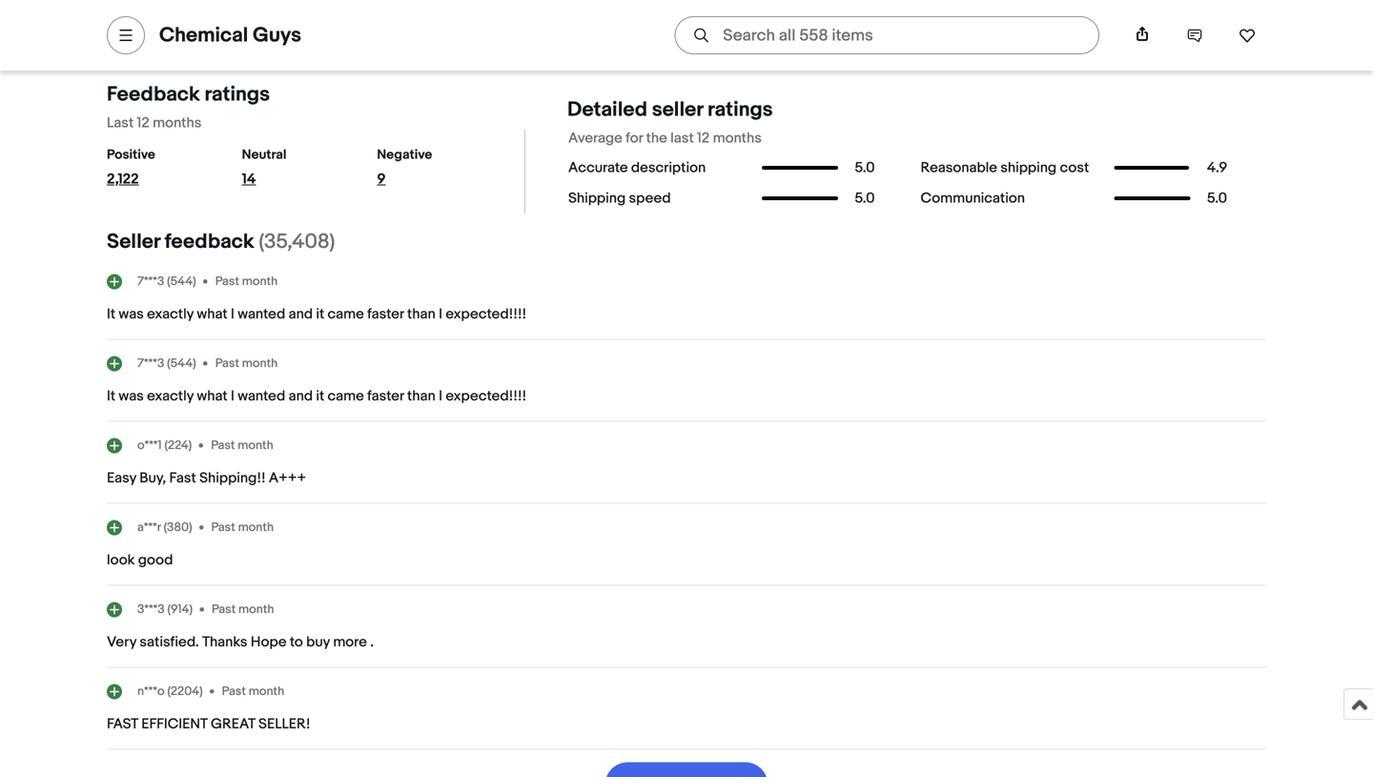 Task type: locate. For each thing, give the bounding box(es) containing it.
0 vertical spatial 7***3
[[137, 274, 164, 289]]

1 vertical spatial (544)
[[167, 356, 196, 371]]

wanted down the (35,408)
[[238, 306, 285, 323]]

chemical guys link
[[159, 23, 302, 48]]

fast efficient great seller!
[[107, 716, 310, 733]]

1 came from the top
[[328, 306, 364, 323]]

1 vertical spatial than
[[407, 388, 436, 405]]

7***3 (544)
[[137, 274, 196, 289], [137, 356, 196, 371]]

chemical guys
[[159, 23, 302, 48]]

accurate
[[568, 159, 628, 176]]

0 vertical spatial 7***3 (544)
[[137, 274, 196, 289]]

7***3
[[137, 274, 164, 289], [137, 356, 164, 371]]

1 vertical spatial it was exactly what i wanted and it came faster than i expected!!!!
[[107, 388, 527, 405]]

reasonable
[[921, 159, 998, 176]]

3***3 (914)
[[137, 602, 193, 617]]

great
[[211, 716, 255, 733]]

1 vertical spatial 7***3
[[137, 356, 164, 371]]

0 horizontal spatial ratings
[[205, 82, 270, 107]]

1 vertical spatial faster
[[367, 388, 404, 405]]

months down feedback
[[153, 114, 202, 132]]

(544)
[[167, 274, 196, 289], [167, 356, 196, 371]]

guys
[[253, 23, 302, 48]]

1 vertical spatial was
[[119, 388, 144, 405]]

it
[[107, 306, 115, 323], [107, 388, 115, 405]]

was up o***1
[[119, 388, 144, 405]]

9
[[377, 171, 386, 188]]

1 horizontal spatial months
[[713, 130, 762, 147]]

n***o (2204)
[[137, 684, 203, 699]]

7***3 up o***1
[[137, 356, 164, 371]]

exactly
[[147, 306, 194, 323], [147, 388, 194, 405]]

2 it from the top
[[316, 388, 325, 405]]

what down feedback
[[197, 306, 228, 323]]

1 vertical spatial it
[[107, 388, 115, 405]]

ratings right seller
[[708, 97, 773, 122]]

2 7***3 (544) from the top
[[137, 356, 196, 371]]

0 vertical spatial it
[[107, 306, 115, 323]]

0 vertical spatial was
[[119, 306, 144, 323]]

good
[[138, 552, 173, 569]]

shipping speed
[[568, 190, 671, 207]]

it was exactly what i wanted and it came faster than i expected!!!! down the (35,408)
[[107, 306, 527, 323]]

1 (544) from the top
[[167, 274, 196, 289]]

1 vertical spatial 7***3 (544)
[[137, 356, 196, 371]]

Search all 558 items field
[[675, 16, 1100, 54]]

month
[[242, 274, 278, 289], [242, 356, 278, 371], [238, 438, 273, 453], [238, 520, 274, 535], [239, 602, 274, 617], [249, 684, 284, 699]]

1 horizontal spatial ratings
[[708, 97, 773, 122]]

0 vertical spatial and
[[289, 306, 313, 323]]

1 and from the top
[[289, 306, 313, 323]]

ratings
[[205, 82, 270, 107], [708, 97, 773, 122]]

7***3 (544) up o***1 (224)
[[137, 356, 196, 371]]

1 7***3 (544) from the top
[[137, 274, 196, 289]]

(544) down feedback
[[167, 274, 196, 289]]

7***3 down seller
[[137, 274, 164, 289]]

chemical
[[159, 23, 248, 48]]

more
[[333, 634, 367, 651]]

1 was from the top
[[119, 306, 144, 323]]

and up a+++
[[289, 388, 313, 405]]

1 7***3 from the top
[[137, 274, 164, 289]]

0 vertical spatial wanted
[[238, 306, 285, 323]]

1 vertical spatial wanted
[[238, 388, 285, 405]]

was
[[119, 306, 144, 323], [119, 388, 144, 405]]

months inside "feedback ratings last 12 months"
[[153, 114, 202, 132]]

0 horizontal spatial 12
[[137, 114, 150, 132]]

1 vertical spatial it
[[316, 388, 325, 405]]

0 vertical spatial it was exactly what i wanted and it came faster than i expected!!!!
[[107, 306, 527, 323]]

2 it from the top
[[107, 388, 115, 405]]

0 vertical spatial expected!!!!
[[446, 306, 527, 323]]

2 and from the top
[[289, 388, 313, 405]]

and down the (35,408)
[[289, 306, 313, 323]]

feedback
[[165, 229, 254, 254]]

12 right last
[[697, 130, 710, 147]]

detailed
[[568, 97, 648, 122]]

faster
[[367, 306, 404, 323], [367, 388, 404, 405]]

0 vertical spatial what
[[197, 306, 228, 323]]

1 it was exactly what i wanted and it came faster than i expected!!!! from the top
[[107, 306, 527, 323]]

last
[[107, 114, 134, 132]]

0 horizontal spatial months
[[153, 114, 202, 132]]

average
[[568, 130, 623, 147]]

0 vertical spatial faster
[[367, 306, 404, 323]]

1 what from the top
[[197, 306, 228, 323]]

tab
[[428, 12, 493, 47]]

1 vertical spatial exactly
[[147, 388, 194, 405]]

shop tab list
[[293, 12, 524, 47]]

14
[[242, 171, 256, 188]]

the
[[646, 130, 668, 147]]

2 than from the top
[[407, 388, 436, 405]]

7***3 (544) down seller
[[137, 274, 196, 289]]

ratings inside "feedback ratings last 12 months"
[[205, 82, 270, 107]]

0 vertical spatial it
[[316, 306, 325, 323]]

0 vertical spatial than
[[407, 306, 436, 323]]

past month
[[215, 274, 278, 289], [215, 356, 278, 371], [211, 438, 273, 453], [211, 520, 274, 535], [212, 602, 274, 617], [222, 684, 284, 699]]

wanted up a+++
[[238, 388, 285, 405]]

it up easy
[[107, 388, 115, 405]]

neutral
[[242, 147, 287, 163]]

to
[[290, 634, 303, 651]]

exactly up o***1 (224)
[[147, 388, 194, 405]]

1 expected!!!! from the top
[[446, 306, 527, 323]]

seller feedback (35,408)
[[107, 229, 335, 254]]

it down seller
[[107, 306, 115, 323]]

past
[[215, 274, 239, 289], [215, 356, 239, 371], [211, 438, 235, 453], [211, 520, 235, 535], [212, 602, 236, 617], [222, 684, 246, 699]]

1 vertical spatial expected!!!!
[[446, 388, 527, 405]]

was down seller
[[119, 306, 144, 323]]

0 vertical spatial came
[[328, 306, 364, 323]]

1 than from the top
[[407, 306, 436, 323]]

2,122
[[107, 171, 139, 188]]

expected!!!!
[[446, 306, 527, 323], [446, 388, 527, 405]]

very satisfied. thanks   hope to buy more .
[[107, 634, 374, 651]]

5.0
[[855, 159, 875, 176], [855, 190, 875, 207], [1208, 190, 1228, 207]]

wanted
[[238, 306, 285, 323], [238, 388, 285, 405]]

12 right the last
[[137, 114, 150, 132]]

than
[[407, 306, 436, 323], [407, 388, 436, 405]]

description
[[631, 159, 706, 176]]

2 7***3 from the top
[[137, 356, 164, 371]]

it was exactly what i wanted and it came faster than i expected!!!! up a+++
[[107, 388, 527, 405]]

what up easy buy, fast shipping!! a+++
[[197, 388, 228, 405]]

i
[[231, 306, 235, 323], [439, 306, 443, 323], [231, 388, 235, 405], [439, 388, 443, 405]]

0 vertical spatial (544)
[[167, 274, 196, 289]]

(544) up (224)
[[167, 356, 196, 371]]

feedback ratings last 12 months
[[107, 82, 270, 132]]

14 link
[[242, 171, 329, 195]]

0 vertical spatial exactly
[[147, 306, 194, 323]]

ratings down the chemical guys
[[205, 82, 270, 107]]

1 vertical spatial came
[[328, 388, 364, 405]]

(224)
[[165, 438, 192, 453]]

what
[[197, 306, 228, 323], [197, 388, 228, 405]]

1 vertical spatial what
[[197, 388, 228, 405]]

exactly down seller
[[147, 306, 194, 323]]

months
[[153, 114, 202, 132], [713, 130, 762, 147]]

very
[[107, 634, 136, 651]]

it was exactly what i wanted and it came faster than i expected!!!!
[[107, 306, 527, 323], [107, 388, 527, 405]]

1 faster from the top
[[367, 306, 404, 323]]

5.0 for speed
[[855, 190, 875, 207]]

12
[[137, 114, 150, 132], [697, 130, 710, 147]]

communication
[[921, 190, 1025, 207]]

hope
[[251, 634, 287, 651]]

1 exactly from the top
[[147, 306, 194, 323]]

fast
[[169, 470, 196, 487]]

buy,
[[140, 470, 166, 487]]

1 it from the top
[[107, 306, 115, 323]]

months right last
[[713, 130, 762, 147]]

and
[[289, 306, 313, 323], [289, 388, 313, 405]]

1 vertical spatial and
[[289, 388, 313, 405]]

speed
[[629, 190, 671, 207]]

easy
[[107, 470, 136, 487]]

it
[[316, 306, 325, 323], [316, 388, 325, 405]]



Task type: describe. For each thing, give the bounding box(es) containing it.
feedback
[[107, 82, 200, 107]]

1 wanted from the top
[[238, 306, 285, 323]]

reasonable shipping cost
[[921, 159, 1090, 176]]

2 wanted from the top
[[238, 388, 285, 405]]

2 expected!!!! from the top
[[446, 388, 527, 405]]

efficient
[[141, 716, 208, 733]]

2 was from the top
[[119, 388, 144, 405]]

a***r
[[137, 520, 161, 535]]

2 came from the top
[[328, 388, 364, 405]]

2 faster from the top
[[367, 388, 404, 405]]

(914)
[[167, 602, 193, 617]]

neutral 14
[[242, 147, 287, 188]]

shipping
[[1001, 159, 1057, 176]]

average for the last 12 months
[[568, 130, 762, 147]]

negative 9
[[377, 147, 432, 188]]

2 it was exactly what i wanted and it came faster than i expected!!!! from the top
[[107, 388, 527, 405]]

2 what from the top
[[197, 388, 228, 405]]

detailed seller ratings
[[568, 97, 773, 122]]

cost
[[1060, 159, 1090, 176]]

a+++
[[269, 470, 306, 487]]

accurate description
[[568, 159, 706, 176]]

(2204)
[[167, 684, 203, 699]]

satisfied.
[[140, 634, 199, 651]]

3***3
[[137, 602, 165, 617]]

2,122 link
[[107, 171, 194, 195]]

look
[[107, 552, 135, 569]]

seller
[[107, 229, 160, 254]]

easy buy, fast shipping!! a+++
[[107, 470, 306, 487]]

save this seller chemicalguys image
[[1239, 27, 1256, 44]]

shipping!!
[[199, 470, 266, 487]]

look good
[[107, 552, 173, 569]]

12 inside "feedback ratings last 12 months"
[[137, 114, 150, 132]]

positive 2,122
[[107, 147, 155, 188]]

last
[[671, 130, 694, 147]]

shipping
[[568, 190, 626, 207]]

seller!
[[259, 716, 310, 733]]

2 (544) from the top
[[167, 356, 196, 371]]

for
[[626, 130, 643, 147]]

thanks
[[202, 634, 248, 651]]

2 exactly from the top
[[147, 388, 194, 405]]

n***o
[[137, 684, 165, 699]]

o***1
[[137, 438, 162, 453]]

4.9
[[1208, 159, 1228, 176]]

buy
[[306, 634, 330, 651]]

9 link
[[377, 171, 465, 195]]

a***r (380)
[[137, 520, 192, 535]]

seller
[[652, 97, 703, 122]]

fast
[[107, 716, 138, 733]]

5.0 for description
[[855, 159, 875, 176]]

.
[[370, 634, 374, 651]]

(380)
[[164, 520, 192, 535]]

1 it from the top
[[316, 306, 325, 323]]

(35,408)
[[259, 229, 335, 254]]

shop
[[293, 19, 326, 37]]

positive
[[107, 147, 155, 163]]

o***1 (224)
[[137, 438, 192, 453]]

negative
[[377, 147, 432, 163]]

1 horizontal spatial 12
[[697, 130, 710, 147]]



Task type: vqa. For each thing, say whether or not it's contained in the screenshot.
12 in the Feedback Ratings Last 12 Months
yes



